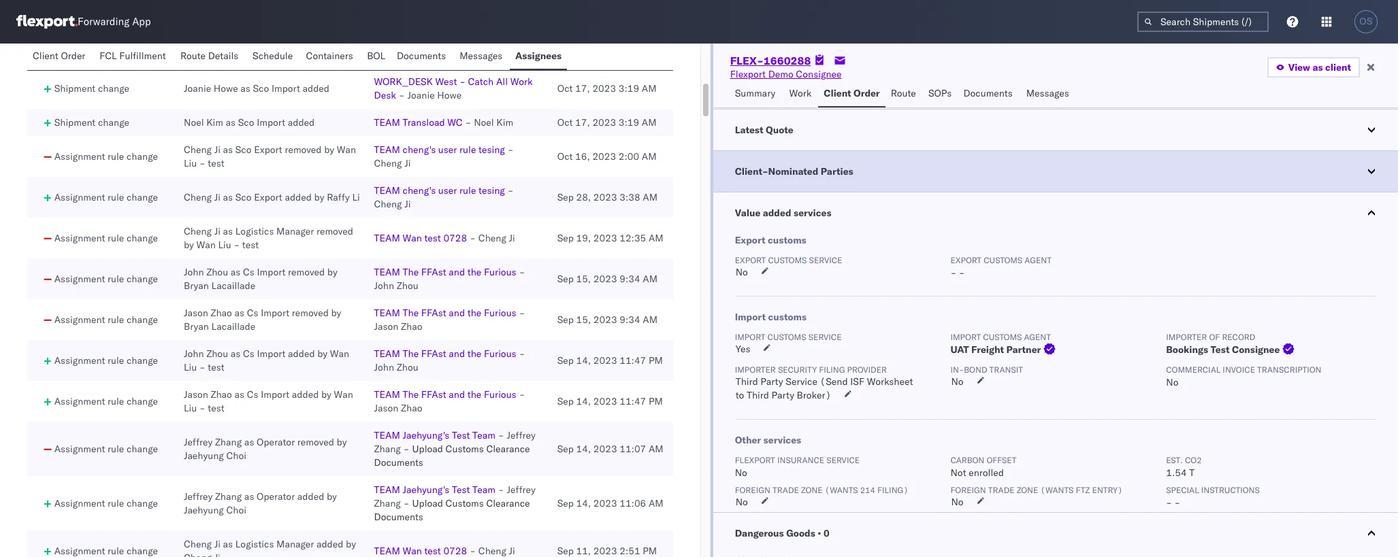 Task type: describe. For each thing, give the bounding box(es) containing it.
export customs
[[735, 234, 807, 246]]

jason inside the jason zhao as cs import removed by bryan lacaillade
[[184, 307, 208, 319]]

furious for john zhou as cs import removed by bryan lacaillade
[[484, 266, 517, 278]]

shipment for noel
[[54, 116, 96, 129]]

liu for john zhou as cs import added by wan liu - test
[[184, 362, 197, 374]]

11:07
[[620, 443, 646, 456]]

carbon
[[951, 456, 985, 466]]

2 noel from the left
[[474, 116, 494, 129]]

customs for export customs service
[[768, 255, 807, 266]]

containers
[[306, 50, 353, 62]]

1 vertical spatial messages button
[[1021, 81, 1077, 108]]

jaehyung's for jeffrey zhang as operator removed by jaehyung choi
[[403, 430, 450, 442]]

14, for jeffrey zhang as operator added by jaehyung choi
[[576, 498, 591, 510]]

flexport for flexport demo consignee
[[730, 68, 766, 80]]

rule for cheng ji as logistics manager removed by wan liu - test
[[108, 232, 124, 244]]

by for jason zhao as cs import added by wan liu - test
[[321, 389, 332, 401]]

ji inside cheng ji as logistics manager removed by wan liu - test
[[214, 225, 221, 238]]

broker)
[[797, 389, 831, 402]]

order for the top client order button
[[61, 50, 85, 62]]

of
[[1210, 332, 1220, 342]]

team wan test 0728 - cheng ji
[[374, 232, 515, 244]]

oct 17, 2023 3:19 am for - nicholas pezza
[[557, 42, 657, 54]]

and for john zhou as cs import added by wan liu - test
[[449, 348, 465, 360]]

1 kim from the left
[[206, 116, 223, 129]]

fulfillment
[[119, 50, 166, 62]]

1 horizontal spatial client order
[[824, 87, 880, 99]]

desk for - joanie howe
[[374, 89, 396, 101]]

am for nicholas pezza as logistics manager added
[[642, 42, 657, 54]]

fcl
[[100, 50, 117, 62]]

os button
[[1351, 6, 1382, 37]]

1660288
[[764, 54, 811, 67]]

noel kim as sco import added
[[184, 116, 315, 129]]

jeffrey zhang as operator added by jaehyung choi
[[184, 491, 337, 517]]

3:19 for joanie howe
[[619, 82, 639, 95]]

19,
[[576, 232, 591, 244]]

214
[[860, 485, 876, 496]]

co2
[[1185, 456, 1202, 466]]

rule for john zhou as cs import added by wan liu - test
[[108, 355, 124, 367]]

assignment for cheng ji as logistics manager removed by wan liu - test
[[54, 232, 105, 244]]

- nicholas pezza
[[399, 48, 473, 61]]

schedule
[[253, 50, 293, 62]]

0
[[824, 528, 830, 540]]

operator for added
[[257, 491, 295, 503]]

demo
[[768, 68, 794, 80]]

route details button
[[175, 44, 247, 70]]

by for cheng ji as logistics manager added by cheng ji
[[346, 539, 356, 551]]

no for export customs service
[[736, 266, 748, 278]]

16,
[[575, 150, 590, 163]]

team the ffast and the furious - john zhou for john zhou as cs import added by wan liu - test
[[374, 348, 525, 374]]

no inside commercial invoice transcription no
[[1167, 377, 1179, 389]]

logistics for nicholas pezza as logistics manager added
[[264, 35, 302, 47]]

partner
[[1007, 344, 1041, 356]]

oct for team cheng's user rule tesing - cheng ji
[[557, 150, 573, 163]]

Search Shipments (/) text field
[[1138, 12, 1269, 32]]

assignment for cheng ji as sco export removed by wan liu - test
[[54, 150, 105, 163]]

work for joanie howe
[[510, 76, 533, 88]]

flexport insurance service no
[[735, 456, 860, 479]]

sep for jason zhao as cs import removed by bryan lacaillade
[[557, 314, 574, 326]]

flexport for flexport insurance service no
[[735, 456, 775, 466]]

est.
[[1167, 456, 1183, 466]]

added inside button
[[763, 207, 792, 219]]

added for team cheng's user rule tesing - cheng ji
[[285, 191, 312, 204]]

the for jason zhao as cs import removed by bryan lacaillade
[[468, 307, 482, 319]]

insurance
[[778, 456, 825, 466]]

added for team transload wc - noel kim
[[288, 116, 315, 129]]

0 vertical spatial third
[[736, 376, 758, 388]]

latest quote button
[[713, 110, 1399, 150]]

1 vertical spatial services
[[764, 434, 802, 447]]

flex-
[[730, 54, 764, 67]]

forwarding app
[[78, 15, 151, 28]]

added inside 'jeffrey zhang as operator added by jaehyung choi'
[[297, 491, 324, 503]]

1 horizontal spatial joanie
[[408, 89, 435, 101]]

cs for jason zhao as cs import added by wan liu - test
[[247, 389, 258, 401]]

filing
[[819, 365, 845, 375]]

west - catch all work desk for pezza
[[374, 35, 533, 61]]

third party service (send isf worksheet to third party broker)
[[736, 376, 913, 402]]

importer for importer security filing provider
[[735, 365, 776, 375]]

jeffrey inside jeffrey zhang as operator removed by jaehyung choi
[[184, 436, 213, 449]]

work_desk for nicholas pezza
[[374, 35, 433, 47]]

oct for - nicholas pezza
[[557, 42, 573, 54]]

parties
[[821, 165, 854, 178]]

li
[[352, 191, 360, 204]]

work for nicholas pezza
[[510, 35, 533, 47]]

john inside john zhou as cs import added by wan liu - test
[[184, 348, 204, 360]]

ji inside cheng ji as sco export removed by wan liu - test
[[214, 144, 221, 156]]

1 vertical spatial client order button
[[819, 81, 886, 108]]

15, for team the ffast and the furious - john zhou
[[576, 273, 591, 285]]

2 kim from the left
[[497, 116, 513, 129]]

1 vertical spatial third
[[747, 389, 769, 402]]

import customs
[[735, 311, 807, 323]]

messages for the bottom messages button
[[1027, 87, 1069, 99]]

foreign trade zone (wants 214 filing)
[[735, 485, 909, 496]]

11:47 for team the ffast and the furious - jason zhao
[[620, 396, 646, 408]]

ffast for jason zhao as cs import added by wan liu - test
[[421, 389, 446, 401]]

by for jason zhao as cs import removed by bryan lacaillade
[[331, 307, 341, 319]]

forwarding
[[78, 15, 130, 28]]

1 noel from the left
[[184, 116, 204, 129]]

in-bond transit
[[951, 365, 1023, 375]]

view as client
[[1289, 61, 1352, 74]]

0 horizontal spatial client order
[[33, 50, 85, 62]]

change for jeffrey zhang as operator added by jaehyung choi
[[127, 498, 158, 510]]

logistics for cheng ji as logistics manager added by cheng ji
[[235, 539, 274, 551]]

as inside button
[[1313, 61, 1323, 74]]

export customs agent - -
[[951, 255, 1052, 279]]

manager for cheng ji as logistics manager removed by wan liu - test
[[276, 225, 314, 238]]

0728
[[444, 232, 467, 244]]

flexport demo consignee
[[730, 68, 842, 80]]

work button
[[784, 81, 819, 108]]

0 horizontal spatial documents button
[[391, 44, 454, 70]]

am for joanie howe as sco import added
[[642, 82, 657, 95]]

bryan for john
[[184, 280, 209, 292]]

1 horizontal spatial pezza
[[448, 48, 473, 61]]

assignees button
[[510, 44, 567, 70]]

17, for nicholas pezza
[[575, 42, 590, 54]]

0 vertical spatial party
[[761, 376, 783, 388]]

transload
[[403, 116, 445, 129]]

yes
[[736, 343, 751, 355]]

special instructions - -
[[1167, 485, 1260, 509]]

as for cheng ji as logistics manager removed by wan liu - test
[[223, 225, 233, 238]]

jaehyung for jeffrey zhang as operator removed by jaehyung choi
[[184, 450, 224, 462]]

as for cheng ji as sco export removed by wan liu - test
[[223, 144, 233, 156]]

cheng ji as sco export removed by wan liu - test
[[184, 144, 356, 170]]

(send
[[820, 376, 848, 388]]

rule for cheng ji as sco export removed by wan liu - test
[[108, 150, 124, 163]]

am for cheng ji as logistics manager removed by wan liu - test
[[649, 232, 664, 244]]

client
[[1326, 61, 1352, 74]]

2023 for jason zhao as cs import removed by bryan lacaillade
[[594, 314, 617, 326]]

1 vertical spatial party
[[772, 389, 795, 402]]

0 vertical spatial test
[[1211, 344, 1230, 356]]

foreign for foreign trade zone (wants 214 filing)
[[735, 485, 771, 496]]

test left 0728 at the left top of page
[[425, 232, 441, 244]]

special
[[1167, 485, 1200, 496]]

upload for jeffrey zhang as operator added by jaehyung choi
[[412, 498, 443, 510]]

0 vertical spatial messages button
[[454, 44, 510, 70]]

shipment for joanie
[[54, 82, 96, 95]]

liu for jason zhao as cs import added by wan liu - test
[[184, 402, 197, 415]]

sep 14, 2023 11:07 am
[[557, 443, 664, 456]]

tesing for oct 16, 2023 2:00 am
[[479, 144, 505, 156]]

17, for joanie howe
[[575, 82, 590, 95]]

foreign trade zone (wants ftz entry)
[[951, 485, 1123, 496]]

jeffrey inside 'jeffrey zhang as operator added by jaehyung choi'
[[184, 491, 213, 503]]

worksheet
[[867, 376, 913, 388]]

team for cheng ji as sco export removed by wan liu - test
[[374, 144, 400, 156]]

10 team from the top
[[374, 484, 400, 496]]

as for john zhou as cs import added by wan liu - test
[[231, 348, 241, 360]]

route button
[[886, 81, 923, 108]]

west - catch all work desk for howe
[[374, 76, 533, 101]]

clearance for sep 14, 2023 11:07 am
[[486, 443, 530, 456]]

1 horizontal spatial howe
[[437, 89, 462, 101]]

zhou inside john zhou as cs import added by wan liu - test
[[206, 348, 228, 360]]

not
[[951, 467, 967, 479]]

- inside jason zhao as cs import added by wan liu - test
[[199, 402, 205, 415]]

view
[[1289, 61, 1311, 74]]

offset
[[987, 456, 1017, 466]]

as for cheng ji as sco export added by raffy li
[[223, 191, 233, 204]]

(wants for 214
[[825, 485, 858, 496]]

messages for topmost messages button
[[460, 50, 503, 62]]

team for jason zhao as cs import removed by bryan lacaillade
[[374, 307, 400, 319]]

change for john zhou as cs import added by wan liu - test
[[127, 355, 158, 367]]

wc
[[448, 116, 463, 129]]

manager for cheng ji as logistics manager added by cheng ji
[[276, 539, 314, 551]]

goods
[[787, 528, 816, 540]]

bol button
[[362, 44, 391, 70]]

details
[[208, 50, 239, 62]]

ftz
[[1076, 485, 1090, 496]]

rule for jeffrey zhang as operator added by jaehyung choi
[[108, 498, 124, 510]]

added inside the cheng ji as logistics manager added by cheng ji
[[317, 539, 343, 551]]

upload customs clearance documents for sep 14, 2023 11:06 am
[[374, 498, 530, 524]]

service for no
[[809, 255, 843, 266]]

- joanie howe
[[399, 89, 462, 101]]

team cheng's user rule tesing - cheng ji for cheng ji as sco export added by raffy li
[[374, 185, 514, 210]]

importer security filing provider
[[735, 365, 887, 375]]

1.54
[[1167, 467, 1187, 479]]

summary
[[735, 87, 776, 99]]

removed for john zhou as cs import removed by bryan lacaillade
[[288, 266, 325, 278]]

no inside flexport insurance service no
[[735, 467, 748, 479]]

sep 14, 2023 11:06 am
[[557, 498, 664, 510]]

enrolled
[[969, 467, 1004, 479]]

invoice
[[1223, 365, 1256, 375]]

by for john zhou as cs import added by wan liu - test
[[317, 348, 328, 360]]

joanie howe as sco import added
[[184, 82, 330, 95]]

latest
[[735, 124, 764, 136]]

team for john zhou as cs import added by wan liu - test
[[374, 348, 400, 360]]

the for jason zhao as cs import added by wan liu - test
[[403, 389, 419, 401]]

team for john zhou as cs import removed by bryan lacaillade
[[374, 266, 400, 278]]

am for jeffrey zhang as operator removed by jaehyung choi
[[649, 443, 664, 456]]

latest quote
[[735, 124, 794, 136]]

1 vertical spatial nicholas
[[408, 48, 446, 61]]

zhao inside jason zhao as cs import added by wan liu - test
[[211, 389, 232, 401]]

entry)
[[1093, 485, 1123, 496]]

assignment rule change for jeffrey zhang as operator added by jaehyung choi
[[54, 498, 158, 510]]

customs for sep 14, 2023 11:06 am
[[446, 498, 484, 510]]

sep 15, 2023 9:34 am for team the ffast and the furious - john zhou
[[557, 273, 658, 285]]

9:34 for team the ffast and the furious - jason zhao
[[620, 314, 640, 326]]

dangerous goods • 0
[[735, 528, 830, 540]]

nominated
[[768, 165, 819, 178]]

jason zhao as cs import added by wan liu - test
[[184, 389, 353, 415]]

value added services button
[[713, 193, 1399, 234]]



Task type: locate. For each thing, give the bounding box(es) containing it.
third up to
[[736, 376, 758, 388]]

noel
[[184, 116, 204, 129], [474, 116, 494, 129]]

0 vertical spatial work_desk
[[374, 35, 433, 47]]

as inside cheng ji as sco export removed by wan liu - test
[[223, 144, 233, 156]]

1 upload from the top
[[412, 443, 443, 456]]

shipment for nicholas
[[54, 42, 96, 54]]

8 assignment from the top
[[54, 443, 105, 456]]

client order button
[[27, 44, 94, 70], [819, 81, 886, 108]]

messages button
[[454, 44, 510, 70], [1021, 81, 1077, 108]]

order left route button
[[854, 87, 880, 99]]

0 vertical spatial upload
[[412, 443, 443, 456]]

am for cheng ji as sco export added by raffy li
[[643, 191, 658, 204]]

8 team from the top
[[374, 389, 400, 401]]

added inside jason zhao as cs import added by wan liu - test
[[292, 389, 319, 401]]

summary button
[[730, 81, 784, 108]]

operator down jeffrey zhang as operator removed by jaehyung choi
[[257, 491, 295, 503]]

6 team from the top
[[374, 307, 400, 319]]

test for jason zhao as cs import added by wan liu - test
[[208, 402, 224, 415]]

export customs service
[[735, 255, 843, 266]]

export for export customs agent - -
[[951, 255, 982, 266]]

2 team the ffast and the furious - jason zhao from the top
[[374, 389, 525, 415]]

1 ffast from the top
[[421, 266, 446, 278]]

catch for - joanie howe
[[468, 76, 494, 88]]

5 assignment from the top
[[54, 314, 105, 326]]

14,
[[576, 355, 591, 367], [576, 396, 591, 408], [576, 443, 591, 456], [576, 498, 591, 510]]

0 vertical spatial 3:19
[[619, 42, 639, 54]]

pezza
[[224, 35, 249, 47], [448, 48, 473, 61]]

by inside cheng ji as logistics manager removed by wan liu - test
[[184, 239, 194, 251]]

howe down "details"
[[214, 82, 238, 95]]

1 the from the top
[[468, 266, 482, 278]]

liu
[[184, 157, 197, 170], [218, 239, 231, 251], [184, 362, 197, 374], [184, 402, 197, 415]]

wan for john zhou as cs import added by wan liu - test
[[330, 348, 349, 360]]

john zhou as cs import added by wan liu - test
[[184, 348, 349, 374]]

kim right wc
[[497, 116, 513, 129]]

oct for team transload wc - noel kim
[[557, 116, 573, 129]]

0 horizontal spatial route
[[180, 50, 206, 62]]

0 vertical spatial flexport
[[730, 68, 766, 80]]

test down noel kim as sco import added
[[208, 157, 224, 170]]

jason zhao as cs import removed by bryan lacaillade
[[184, 307, 341, 333]]

customs
[[446, 443, 484, 456], [446, 498, 484, 510]]

4 sep from the top
[[557, 314, 574, 326]]

no up the dangerous
[[736, 496, 748, 509]]

import for john zhou as cs import removed by bryan lacaillade
[[257, 266, 286, 278]]

pm for team the ffast and the furious - jason zhao
[[649, 396, 663, 408]]

logistics inside cheng ji as logistics manager removed by wan liu - test
[[235, 225, 274, 238]]

3 the from the top
[[403, 348, 419, 360]]

messages left "assignees"
[[460, 50, 503, 62]]

as up noel kim as sco import added
[[241, 82, 250, 95]]

oct for - joanie howe
[[557, 82, 573, 95]]

wan for jason zhao as cs import added by wan liu - test
[[334, 389, 353, 401]]

manager inside the cheng ji as logistics manager added by cheng ji
[[276, 539, 314, 551]]

sco down schedule button
[[253, 82, 269, 95]]

fcl fulfillment button
[[94, 44, 175, 70]]

0 vertical spatial pm
[[649, 355, 663, 367]]

0 vertical spatial catch
[[468, 35, 494, 47]]

flexport inside flexport insurance service no
[[735, 456, 775, 466]]

1 vertical spatial 11:47
[[620, 396, 646, 408]]

0 horizontal spatial joanie
[[184, 82, 211, 95]]

client-nominated parties
[[735, 165, 854, 178]]

- inside cheng ji as logistics manager removed by wan liu - test
[[234, 239, 240, 251]]

9 assignment from the top
[[54, 498, 105, 510]]

0 vertical spatial oct 17, 2023 3:19 am
[[557, 42, 657, 54]]

flexport down flex-
[[730, 68, 766, 80]]

service inside third party service (send isf worksheet to third party broker)
[[786, 376, 818, 388]]

assignees
[[515, 50, 562, 62]]

9:34 for team the ffast and the furious - john zhou
[[620, 273, 640, 285]]

0 horizontal spatial pezza
[[224, 35, 249, 47]]

added inside "nicholas pezza as logistics manager added"
[[184, 48, 211, 61]]

0 horizontal spatial client order button
[[27, 44, 94, 70]]

1 desk from the top
[[374, 48, 396, 61]]

1 horizontal spatial documents button
[[958, 81, 1021, 108]]

agent
[[1025, 255, 1052, 266], [1024, 332, 1051, 342]]

import inside john zhou as cs import added by wan liu - test
[[257, 348, 286, 360]]

4 the from the top
[[468, 389, 482, 401]]

client order down the flexport. image
[[33, 50, 85, 62]]

removed up cheng ji as sco export added by raffy li
[[285, 144, 322, 156]]

2 assignment from the top
[[54, 191, 105, 204]]

west for howe
[[435, 76, 457, 88]]

pezza up - joanie howe
[[448, 48, 473, 61]]

1 vertical spatial clearance
[[486, 498, 530, 510]]

cs inside john zhou as cs import removed by bryan lacaillade
[[243, 266, 255, 278]]

7 team from the top
[[374, 348, 400, 360]]

john zhou as cs import removed by bryan lacaillade
[[184, 266, 338, 292]]

1 assignment from the top
[[54, 150, 105, 163]]

export inside export customs agent - -
[[951, 255, 982, 266]]

4 assignment from the top
[[54, 273, 105, 285]]

sep 14, 2023 11:47 pm
[[557, 355, 663, 367], [557, 396, 663, 408]]

as up cheng ji as logistics manager removed by wan liu - test
[[223, 191, 233, 204]]

no
[[736, 266, 748, 278], [951, 376, 964, 388], [1167, 377, 1179, 389], [735, 467, 748, 479], [736, 496, 748, 509], [951, 496, 964, 509]]

freight
[[972, 344, 1004, 356]]

1 choi from the top
[[226, 450, 246, 462]]

1 vertical spatial all
[[496, 76, 508, 88]]

bryan for jason
[[184, 321, 209, 333]]

rule for jeffrey zhang as operator removed by jaehyung choi
[[108, 443, 124, 456]]

flexport. image
[[16, 15, 78, 29]]

team the ffast and the furious - john zhou for john zhou as cs import removed by bryan lacaillade
[[374, 266, 525, 292]]

(wants left "214"
[[825, 485, 858, 496]]

2 team cheng's user rule tesing - cheng ji from the top
[[374, 185, 514, 210]]

1 horizontal spatial importer
[[1167, 332, 1207, 342]]

sco down joanie howe as sco import added
[[238, 116, 254, 129]]

as inside 'jeffrey zhang as operator added by jaehyung choi'
[[244, 491, 254, 503]]

lacaillade up john zhou as cs import added by wan liu - test
[[211, 321, 256, 333]]

west - catch all work desk up wc
[[374, 76, 533, 101]]

2 work_desk from the top
[[374, 76, 433, 88]]

team jaehyung's test team - for jeffrey zhang as operator removed by jaehyung choi
[[374, 430, 504, 442]]

2 shipment change from the top
[[54, 82, 129, 95]]

4 the from the top
[[403, 389, 419, 401]]

commercial
[[1167, 365, 1221, 375]]

to
[[736, 389, 744, 402]]

2 shipment from the top
[[54, 82, 96, 95]]

bryan inside john zhou as cs import removed by bryan lacaillade
[[184, 280, 209, 292]]

by inside john zhou as cs import removed by bryan lacaillade
[[327, 266, 338, 278]]

0 vertical spatial desk
[[374, 48, 396, 61]]

change for jason zhao as cs import added by wan liu - test
[[127, 396, 158, 408]]

messages button left "assignees"
[[454, 44, 510, 70]]

by inside 'jeffrey zhang as operator added by jaehyung choi'
[[327, 491, 337, 503]]

2023 for john zhou as cs import removed by bryan lacaillade
[[594, 273, 617, 285]]

client-
[[735, 165, 768, 178]]

team the ffast and the furious - john zhou
[[374, 266, 525, 292], [374, 348, 525, 374]]

1 vertical spatial service
[[827, 456, 860, 466]]

1 user from the top
[[438, 144, 457, 156]]

added
[[184, 48, 211, 61], [303, 82, 330, 95], [288, 116, 315, 129], [285, 191, 312, 204], [763, 207, 792, 219], [288, 348, 315, 360], [292, 389, 319, 401], [297, 491, 324, 503], [317, 539, 343, 551]]

2 furious from the top
[[484, 307, 517, 319]]

1 and from the top
[[449, 266, 465, 278]]

sep 15, 2023 9:34 am
[[557, 273, 658, 285], [557, 314, 658, 326]]

assignment rule change for john zhou as cs import added by wan liu - test
[[54, 355, 158, 367]]

0 horizontal spatial howe
[[214, 82, 238, 95]]

1 pm from the top
[[649, 355, 663, 367]]

lacaillade inside john zhou as cs import removed by bryan lacaillade
[[211, 280, 256, 292]]

2 operator from the top
[[257, 491, 295, 503]]

import for joanie howe as sco import added
[[272, 82, 300, 95]]

bookings
[[1167, 344, 1209, 356]]

0 vertical spatial service
[[786, 376, 818, 388]]

removed inside the jason zhao as cs import removed by bryan lacaillade
[[292, 307, 329, 319]]

2 clearance from the top
[[486, 498, 530, 510]]

logistics inside the cheng ji as logistics manager added by cheng ji
[[235, 539, 274, 551]]

0 vertical spatial route
[[180, 50, 206, 62]]

6 assignment from the top
[[54, 355, 105, 367]]

zhou inside john zhou as cs import removed by bryan lacaillade
[[206, 266, 228, 278]]

cheng ji as logistics manager removed by wan liu - test
[[184, 225, 353, 251]]

nicholas pezza as logistics manager added
[[184, 35, 342, 61]]

2 jaehyung from the top
[[184, 505, 224, 517]]

sco inside cheng ji as sco export removed by wan liu - test
[[235, 144, 252, 156]]

cheng inside cheng ji as logistics manager removed by wan liu - test
[[184, 225, 212, 238]]

shipment change for nicholas
[[54, 42, 129, 54]]

1 all from the top
[[496, 35, 508, 47]]

catch up the - nicholas pezza at the left
[[468, 35, 494, 47]]

upload for jeffrey zhang as operator removed by jaehyung choi
[[412, 443, 443, 456]]

team jaehyung's test team - for jeffrey zhang as operator added by jaehyung choi
[[374, 484, 504, 496]]

import
[[272, 82, 300, 95], [257, 116, 285, 129], [257, 266, 286, 278], [261, 307, 289, 319], [735, 311, 766, 323], [735, 332, 766, 342], [951, 332, 981, 342], [257, 348, 286, 360], [261, 389, 289, 401]]

zone down flexport insurance service no
[[801, 485, 823, 496]]

liu inside jason zhao as cs import added by wan liu - test
[[184, 402, 197, 415]]

team the ffast and the furious - jason zhao for jason zhao as cs import removed by bryan lacaillade
[[374, 307, 525, 333]]

as inside jeffrey zhang as operator removed by jaehyung choi
[[244, 436, 254, 449]]

wan inside cheng ji as logistics manager removed by wan liu - test
[[196, 239, 216, 251]]

removed inside jeffrey zhang as operator removed by jaehyung choi
[[297, 436, 334, 449]]

1 furious from the top
[[484, 266, 517, 278]]

test inside jason zhao as cs import added by wan liu - test
[[208, 402, 224, 415]]

export inside cheng ji as sco export removed by wan liu - test
[[254, 144, 282, 156]]

0 vertical spatial customs
[[446, 443, 484, 456]]

service up foreign trade zone (wants 214 filing)
[[827, 456, 860, 466]]

2 team jaehyung's test team - from the top
[[374, 484, 504, 496]]

2 assignment rule change from the top
[[54, 191, 158, 204]]

4 oct from the top
[[557, 150, 573, 163]]

zhang inside 'jeffrey zhang as operator added by jaehyung choi'
[[215, 491, 242, 503]]

0 vertical spatial upload customs clearance documents
[[374, 443, 530, 469]]

furious
[[484, 266, 517, 278], [484, 307, 517, 319], [484, 348, 517, 360], [484, 389, 517, 401]]

test for cheng ji as sco export removed by wan liu - test
[[208, 157, 224, 170]]

1 team cheng's user rule tesing - cheng ji from the top
[[374, 144, 514, 170]]

sops
[[929, 87, 952, 99]]

work_desk up - joanie howe
[[374, 76, 433, 88]]

2 customs from the top
[[446, 498, 484, 510]]

order for the bottommost client order button
[[854, 87, 880, 99]]

2 west - catch all work desk from the top
[[374, 76, 533, 101]]

1 horizontal spatial (wants
[[1041, 485, 1074, 496]]

(wants left the ftz
[[1041, 485, 1074, 496]]

2 pm from the top
[[649, 396, 663, 408]]

manager inside "nicholas pezza as logistics manager added"
[[305, 35, 342, 47]]

1 cheng's from the top
[[403, 144, 436, 156]]

zhao
[[211, 307, 232, 319], [401, 321, 422, 333], [211, 389, 232, 401], [401, 402, 422, 415]]

2023 for john zhou as cs import added by wan liu - test
[[594, 355, 617, 367]]

1 vertical spatial consignee
[[1232, 344, 1280, 356]]

0 vertical spatial jeffrey zhang
[[374, 430, 536, 456]]

cheng inside cheng ji as sco export removed by wan liu - test
[[184, 144, 212, 156]]

1 vertical spatial team the ffast and the furious - jason zhao
[[374, 389, 525, 415]]

assignment for john zhou as cs import added by wan liu - test
[[54, 355, 105, 367]]

0 vertical spatial jaehyung's
[[403, 430, 450, 442]]

3 furious from the top
[[484, 348, 517, 360]]

1 vertical spatial upload customs clearance documents
[[374, 498, 530, 524]]

1 vertical spatial documents button
[[958, 81, 1021, 108]]

1 vertical spatial west
[[435, 76, 457, 88]]

wan for cheng ji as logistics manager removed by wan liu - test
[[196, 239, 216, 251]]

0 vertical spatial 15,
[[576, 273, 591, 285]]

1 sep 15, 2023 9:34 am from the top
[[557, 273, 658, 285]]

2 trade from the left
[[988, 485, 1015, 496]]

2 vertical spatial shipment
[[54, 116, 96, 129]]

jaehyung inside 'jeffrey zhang as operator added by jaehyung choi'
[[184, 505, 224, 517]]

by inside john zhou as cs import added by wan liu - test
[[317, 348, 328, 360]]

0 vertical spatial client order button
[[27, 44, 94, 70]]

0 vertical spatial team
[[473, 430, 496, 442]]

0 horizontal spatial importer
[[735, 365, 776, 375]]

assignment rule change for cheng ji as logistics manager removed by wan liu - test
[[54, 232, 158, 244]]

customs for import customs service
[[768, 332, 807, 342]]

work down flexport demo consignee
[[789, 87, 812, 99]]

consignee up work button
[[796, 68, 842, 80]]

flex-1660288 link
[[730, 54, 811, 67]]

by inside jason zhao as cs import added by wan liu - test
[[321, 389, 332, 401]]

security
[[778, 365, 817, 375]]

team for sep 14, 2023 11:06 am
[[473, 484, 496, 496]]

import inside the jason zhao as cs import removed by bryan lacaillade
[[261, 307, 289, 319]]

as inside john zhou as cs import removed by bryan lacaillade
[[231, 266, 241, 278]]

documents button
[[391, 44, 454, 70], [958, 81, 1021, 108]]

0 vertical spatial choi
[[226, 450, 246, 462]]

1 vertical spatial customs
[[446, 498, 484, 510]]

third right to
[[747, 389, 769, 402]]

0 vertical spatial jaehyung
[[184, 450, 224, 462]]

jason inside jason zhao as cs import added by wan liu - test
[[184, 389, 208, 401]]

0 horizontal spatial messages
[[460, 50, 503, 62]]

customs for import customs agent
[[983, 332, 1022, 342]]

7 sep from the top
[[557, 443, 574, 456]]

1 horizontal spatial noel
[[474, 116, 494, 129]]

4 assignment rule change from the top
[[54, 273, 158, 285]]

1 vertical spatial shipment
[[54, 82, 96, 95]]

test inside cheng ji as logistics manager removed by wan liu - test
[[242, 239, 259, 251]]

2 zone from the left
[[1017, 485, 1039, 496]]

dangerous
[[735, 528, 784, 540]]

app
[[132, 15, 151, 28]]

ffast for jason zhao as cs import removed by bryan lacaillade
[[421, 307, 446, 319]]

no down 'commercial'
[[1167, 377, 1179, 389]]

1 vertical spatial jaehyung
[[184, 505, 224, 517]]

1 vertical spatial messages
[[1027, 87, 1069, 99]]

cs inside the jason zhao as cs import removed by bryan lacaillade
[[247, 307, 258, 319]]

work
[[510, 35, 533, 47], [510, 76, 533, 88], [789, 87, 812, 99]]

0 vertical spatial client
[[33, 50, 58, 62]]

0 vertical spatial team the ffast and the furious - jason zhao
[[374, 307, 525, 333]]

as down john zhou as cs import added by wan liu - test
[[235, 389, 245, 401]]

as down jeffrey zhang as operator removed by jaehyung choi
[[244, 491, 254, 503]]

1 vertical spatial team the ffast and the furious - john zhou
[[374, 348, 525, 374]]

rule for john zhou as cs import removed by bryan lacaillade
[[108, 273, 124, 285]]

agent inside export customs agent - -
[[1025, 255, 1052, 266]]

customs for export customs agent - -
[[984, 255, 1023, 266]]

0 vertical spatial user
[[438, 144, 457, 156]]

0 vertical spatial west - catch all work desk
[[374, 35, 533, 61]]

3:19 for nicholas pezza
[[619, 42, 639, 54]]

test inside cheng ji as sco export removed by wan liu - test
[[208, 157, 224, 170]]

1 trade from the left
[[773, 485, 799, 496]]

cheng
[[184, 144, 212, 156], [374, 157, 402, 170], [184, 191, 212, 204], [374, 198, 402, 210], [184, 225, 212, 238], [479, 232, 507, 244], [184, 539, 212, 551], [184, 552, 212, 558]]

as inside the jason zhao as cs import removed by bryan lacaillade
[[235, 307, 245, 319]]

1 horizontal spatial route
[[891, 87, 916, 99]]

cs inside john zhou as cs import added by wan liu - test
[[243, 348, 255, 360]]

team for sep 14, 2023 11:07 am
[[473, 430, 496, 442]]

as inside cheng ji as logistics manager removed by wan liu - test
[[223, 225, 233, 238]]

0 vertical spatial team the ffast and the furious - john zhou
[[374, 266, 525, 292]]

sep for john zhou as cs import added by wan liu - test
[[557, 355, 574, 367]]

filing)
[[878, 485, 909, 496]]

3 17, from the top
[[575, 116, 590, 129]]

service down value added services
[[809, 255, 843, 266]]

2023 for joanie howe as sco import added
[[593, 82, 616, 95]]

assignment rule change for cheng ji as sco export added by raffy li
[[54, 191, 158, 204]]

choi inside jeffrey zhang as operator removed by jaehyung choi
[[226, 450, 246, 462]]

rule for cheng ji as sco export added by raffy li
[[108, 191, 124, 204]]

cs down cheng ji as logistics manager removed by wan liu - test
[[243, 266, 255, 278]]

flexport down other on the right of the page
[[735, 456, 775, 466]]

1 vertical spatial operator
[[257, 491, 295, 503]]

noel down route details button
[[184, 116, 204, 129]]

as inside the cheng ji as logistics manager added by cheng ji
[[223, 539, 233, 551]]

1 horizontal spatial service
[[827, 456, 860, 466]]

liu inside cheng ji as sco export removed by wan liu - test
[[184, 157, 197, 170]]

8 assignment rule change from the top
[[54, 443, 158, 456]]

by inside the cheng ji as logistics manager added by cheng ji
[[346, 539, 356, 551]]

by inside the jason zhao as cs import removed by bryan lacaillade
[[331, 307, 341, 319]]

importer
[[1167, 332, 1207, 342], [735, 365, 776, 375]]

operator inside jeffrey zhang as operator removed by jaehyung choi
[[257, 436, 295, 449]]

1 vertical spatial oct 17, 2023 3:19 am
[[557, 82, 657, 95]]

6 assignment rule change from the top
[[54, 355, 158, 367]]

change for cheng ji as sco export removed by wan liu - test
[[127, 150, 158, 163]]

2 upload from the top
[[412, 498, 443, 510]]

removed inside cheng ji as logistics manager removed by wan liu - test
[[317, 225, 353, 238]]

change for cheng ji as sco export added by raffy li
[[127, 191, 158, 204]]

1 vertical spatial 15,
[[576, 314, 591, 326]]

operator inside 'jeffrey zhang as operator added by jaehyung choi'
[[257, 491, 295, 503]]

user for cheng ji as sco export added by raffy li
[[438, 185, 457, 197]]

5 assignment rule change from the top
[[54, 314, 158, 326]]

8 sep from the top
[[557, 498, 574, 510]]

furious for jason zhao as cs import added by wan liu - test
[[484, 389, 517, 401]]

importer of record
[[1167, 332, 1256, 342]]

john
[[184, 266, 204, 278], [374, 280, 394, 292], [184, 348, 204, 360], [374, 362, 394, 374]]

nicholas up - joanie howe
[[408, 48, 446, 61]]

customs for export customs
[[768, 234, 807, 246]]

manager inside cheng ji as logistics manager removed by wan liu - test
[[276, 225, 314, 238]]

2 team from the top
[[374, 144, 400, 156]]

9 team from the top
[[374, 430, 400, 442]]

as down cheng ji as logistics manager removed by wan liu - test
[[231, 266, 241, 278]]

logistics down 'jeffrey zhang as operator added by jaehyung choi'
[[235, 539, 274, 551]]

the for john zhou as cs import removed by bryan lacaillade
[[403, 266, 419, 278]]

wan inside john zhou as cs import added by wan liu - test
[[330, 348, 349, 360]]

order left fcl
[[61, 50, 85, 62]]

client down the flexport. image
[[33, 50, 58, 62]]

john inside john zhou as cs import removed by bryan lacaillade
[[184, 266, 204, 278]]

2 user from the top
[[438, 185, 457, 197]]

jeffrey zhang as operator removed by jaehyung choi
[[184, 436, 347, 462]]

1 17, from the top
[[575, 42, 590, 54]]

importer down yes
[[735, 365, 776, 375]]

messages up latest quote button
[[1027, 87, 1069, 99]]

agent for import customs agent
[[1024, 332, 1051, 342]]

test
[[208, 157, 224, 170], [425, 232, 441, 244], [242, 239, 259, 251], [208, 362, 224, 374], [208, 402, 224, 415]]

wan inside jason zhao as cs import added by wan liu - test
[[334, 389, 353, 401]]

choi
[[226, 450, 246, 462], [226, 505, 246, 517]]

bryan inside the jason zhao as cs import removed by bryan lacaillade
[[184, 321, 209, 333]]

foreign down not
[[951, 485, 986, 496]]

logistics down cheng ji as sco export added by raffy li
[[235, 225, 274, 238]]

liu inside cheng ji as logistics manager removed by wan liu - test
[[218, 239, 231, 251]]

0 horizontal spatial trade
[[773, 485, 799, 496]]

choi up the cheng ji as logistics manager added by cheng ji
[[226, 505, 246, 517]]

test up john zhou as cs import removed by bryan lacaillade
[[242, 239, 259, 251]]

as for jason zhao as cs import added by wan liu - test
[[235, 389, 245, 401]]

containers button
[[301, 44, 362, 70]]

cs down john zhou as cs import removed by bryan lacaillade
[[247, 307, 258, 319]]

0 vertical spatial importer
[[1167, 332, 1207, 342]]

howe up wc
[[437, 89, 462, 101]]

foreign up the dangerous
[[735, 485, 771, 496]]

assignment rule change for jason zhao as cs import removed by bryan lacaillade
[[54, 314, 158, 326]]

desk
[[374, 48, 396, 61], [374, 89, 396, 101]]

0 vertical spatial all
[[496, 35, 508, 47]]

as right view
[[1313, 61, 1323, 74]]

wan inside cheng ji as sco export removed by wan liu - test
[[337, 144, 356, 156]]

5 sep from the top
[[557, 355, 574, 367]]

catch
[[468, 35, 494, 47], [468, 76, 494, 88]]

the for jason zhao as cs import added by wan liu - test
[[468, 389, 482, 401]]

messages button up latest quote button
[[1021, 81, 1077, 108]]

sep for cheng ji as sco export added by raffy li
[[557, 191, 574, 204]]

manager up containers
[[305, 35, 342, 47]]

sep 19, 2023 12:35 am
[[557, 232, 664, 244]]

2 vertical spatial logistics
[[235, 539, 274, 551]]

agent down value added services button
[[1025, 255, 1052, 266]]

operator down jason zhao as cs import added by wan liu - test
[[257, 436, 295, 449]]

cs
[[243, 266, 255, 278], [247, 307, 258, 319], [243, 348, 255, 360], [247, 389, 258, 401]]

transit
[[990, 365, 1023, 375]]

joanie down route details button
[[184, 82, 211, 95]]

operator for removed
[[257, 436, 295, 449]]

no down not
[[951, 496, 964, 509]]

service for party
[[786, 376, 818, 388]]

1 vertical spatial agent
[[1024, 332, 1051, 342]]

1 sep 14, 2023 11:47 pm from the top
[[557, 355, 663, 367]]

consignee down "record"
[[1232, 344, 1280, 356]]

by inside cheng ji as sco export removed by wan liu - test
[[324, 144, 334, 156]]

1 jaehyung from the top
[[184, 450, 224, 462]]

cheng ji as sco export added by raffy li
[[184, 191, 360, 204]]

0 vertical spatial bryan
[[184, 280, 209, 292]]

removed for cheng ji as logistics manager removed by wan liu - test
[[317, 225, 353, 238]]

carbon offset not enrolled
[[951, 456, 1017, 479]]

2 desk from the top
[[374, 89, 396, 101]]

choi for jeffrey zhang as operator removed by jaehyung choi
[[226, 450, 246, 462]]

0 vertical spatial sep 14, 2023 11:47 pm
[[557, 355, 663, 367]]

uat freight partner
[[951, 344, 1041, 356]]

added inside john zhou as cs import added by wan liu - test
[[288, 348, 315, 360]]

team for noel kim as sco import added
[[374, 116, 400, 129]]

pezza inside "nicholas pezza as logistics manager added"
[[224, 35, 249, 47]]

1 zone from the left
[[801, 485, 823, 496]]

user down team transload wc - noel kim
[[438, 144, 457, 156]]

change
[[98, 42, 129, 54], [98, 82, 129, 95], [98, 116, 129, 129], [127, 150, 158, 163], [127, 191, 158, 204], [127, 232, 158, 244], [127, 273, 158, 285], [127, 314, 158, 326], [127, 355, 158, 367], [127, 396, 158, 408], [127, 443, 158, 456], [127, 498, 158, 510]]

1 vertical spatial sep 14, 2023 11:47 pm
[[557, 396, 663, 408]]

0 vertical spatial team cheng's user rule tesing - cheng ji
[[374, 144, 514, 170]]

flex-1660288
[[730, 54, 811, 67]]

choi inside 'jeffrey zhang as operator added by jaehyung choi'
[[226, 505, 246, 517]]

as down jason zhao as cs import added by wan liu - test
[[244, 436, 254, 449]]

cheng's down 'transload'
[[403, 144, 436, 156]]

work_desk
[[374, 35, 433, 47], [374, 76, 433, 88]]

12:35
[[620, 232, 646, 244]]

removed down cheng ji as logistics manager removed by wan liu - test
[[288, 266, 325, 278]]

1 oct 17, 2023 3:19 am from the top
[[557, 42, 657, 54]]

1 vertical spatial importer
[[735, 365, 776, 375]]

as inside "nicholas pezza as logistics manager added"
[[251, 35, 261, 47]]

desk left the - nicholas pezza at the left
[[374, 48, 396, 61]]

2023 for cheng ji as sco export removed by wan liu - test
[[593, 150, 616, 163]]

2 team from the top
[[473, 484, 496, 496]]

upload
[[412, 443, 443, 456], [412, 498, 443, 510]]

customs inside export customs agent - -
[[984, 255, 1023, 266]]

1 vertical spatial test
[[452, 430, 470, 442]]

jaehyung's
[[403, 430, 450, 442], [403, 484, 450, 496]]

6 sep from the top
[[557, 396, 574, 408]]

all for pezza
[[496, 35, 508, 47]]

1 horizontal spatial nicholas
[[408, 48, 446, 61]]

customs for import customs
[[768, 311, 807, 323]]

1 team from the top
[[473, 430, 496, 442]]

removed down raffy
[[317, 225, 353, 238]]

1 bryan from the top
[[184, 280, 209, 292]]

1 9:34 from the top
[[620, 273, 640, 285]]

zhao inside the jason zhao as cs import removed by bryan lacaillade
[[211, 307, 232, 319]]

1 vertical spatial jeffrey zhang
[[374, 484, 536, 510]]

services inside button
[[794, 207, 832, 219]]

team for jason zhao as cs import added by wan liu - test
[[374, 389, 400, 401]]

1 vertical spatial lacaillade
[[211, 321, 256, 333]]

all for howe
[[496, 76, 508, 88]]

3 and from the top
[[449, 348, 465, 360]]

service inside flexport insurance service no
[[827, 456, 860, 466]]

assignment
[[54, 150, 105, 163], [54, 191, 105, 204], [54, 232, 105, 244], [54, 273, 105, 285], [54, 314, 105, 326], [54, 355, 105, 367], [54, 396, 105, 408], [54, 443, 105, 456], [54, 498, 105, 510]]

test for john zhou as cs import added by wan liu - test
[[208, 362, 224, 374]]

1 horizontal spatial client order button
[[819, 81, 886, 108]]

route left "details"
[[180, 50, 206, 62]]

4 14, from the top
[[576, 498, 591, 510]]

client
[[33, 50, 58, 62], [824, 87, 852, 99]]

2 9:34 from the top
[[620, 314, 640, 326]]

team cheng's user rule tesing - cheng ji
[[374, 144, 514, 170], [374, 185, 514, 210]]

schedule button
[[247, 44, 301, 70]]

liu inside john zhou as cs import added by wan liu - test
[[184, 362, 197, 374]]

0 horizontal spatial noel
[[184, 116, 204, 129]]

removed inside cheng ji as sco export removed by wan liu - test
[[285, 144, 322, 156]]

cs inside jason zhao as cs import added by wan liu - test
[[247, 389, 258, 401]]

1 vertical spatial user
[[438, 185, 457, 197]]

removed inside john zhou as cs import removed by bryan lacaillade
[[288, 266, 325, 278]]

zone for ftz
[[1017, 485, 1039, 496]]

bol
[[367, 50, 386, 62]]

no for in-bond transit
[[951, 376, 964, 388]]

provider
[[847, 365, 887, 375]]

documents
[[397, 50, 446, 62], [964, 87, 1013, 99], [374, 457, 423, 469], [374, 511, 423, 524]]

test inside john zhou as cs import added by wan liu - test
[[208, 362, 224, 374]]

route left "sops"
[[891, 87, 916, 99]]

1 customs from the top
[[446, 443, 484, 456]]

0 horizontal spatial order
[[61, 50, 85, 62]]

1 jeffrey zhang from the top
[[374, 430, 536, 456]]

1 horizontal spatial client
[[824, 87, 852, 99]]

cheng's up team wan test 0728 - cheng ji in the top left of the page
[[403, 185, 436, 197]]

1 vertical spatial logistics
[[235, 225, 274, 238]]

1 jaehyung's from the top
[[403, 430, 450, 442]]

0 vertical spatial documents button
[[391, 44, 454, 70]]

3 sep from the top
[[557, 273, 574, 285]]

2 jeffrey zhang from the top
[[374, 484, 536, 510]]

as for joanie howe as sco import added
[[241, 82, 250, 95]]

the for john zhou as cs import removed by bryan lacaillade
[[468, 266, 482, 278]]

tesing down team transload wc - noel kim
[[479, 144, 505, 156]]

nicholas inside "nicholas pezza as logistics manager added"
[[184, 35, 222, 47]]

9 assignment rule change from the top
[[54, 498, 158, 510]]

- inside cheng ji as sco export removed by wan liu - test
[[199, 157, 205, 170]]

0 horizontal spatial nicholas
[[184, 35, 222, 47]]

2 upload customs clearance documents from the top
[[374, 498, 530, 524]]

lacaillade inside the jason zhao as cs import removed by bryan lacaillade
[[211, 321, 256, 333]]

logistics for cheng ji as logistics manager removed by wan liu - test
[[235, 225, 274, 238]]

trade down flexport insurance service no
[[773, 485, 799, 496]]

cs down john zhou as cs import added by wan liu - test
[[247, 389, 258, 401]]

noel right wc
[[474, 116, 494, 129]]

documents button up - joanie howe
[[391, 44, 454, 70]]

0 vertical spatial shipment
[[54, 42, 96, 54]]

am for jeffrey zhang as operator added by jaehyung choi
[[649, 498, 664, 510]]

1 the from the top
[[403, 266, 419, 278]]

jaehyung inside jeffrey zhang as operator removed by jaehyung choi
[[184, 450, 224, 462]]

bond
[[964, 365, 988, 375]]

team cheng's user rule tesing - cheng ji down team transload wc - noel kim
[[374, 144, 514, 170]]

by inside jeffrey zhang as operator removed by jaehyung choi
[[337, 436, 347, 449]]

kim down joanie howe as sco import added
[[206, 116, 223, 129]]

0 vertical spatial 11:47
[[620, 355, 646, 367]]

1 west - catch all work desk from the top
[[374, 35, 533, 61]]

3:38
[[620, 191, 640, 204]]

logistics up schedule
[[264, 35, 302, 47]]

3 the from the top
[[468, 348, 482, 360]]

2 the from the top
[[403, 307, 419, 319]]

work_desk up bol
[[374, 35, 433, 47]]

manager down 'jeffrey zhang as operator added by jaehyung choi'
[[276, 539, 314, 551]]

1 vertical spatial team jaehyung's test team -
[[374, 484, 504, 496]]

3 oct 17, 2023 3:19 am from the top
[[557, 116, 657, 129]]

as inside john zhou as cs import added by wan liu - test
[[231, 348, 241, 360]]

0 vertical spatial pezza
[[224, 35, 249, 47]]

0 horizontal spatial client
[[33, 50, 58, 62]]

added for - joanie howe
[[303, 82, 330, 95]]

2 west from the top
[[435, 76, 457, 88]]

3 assignment from the top
[[54, 232, 105, 244]]

client order right work button
[[824, 87, 880, 99]]

as down cheng ji as sco export added by raffy li
[[223, 225, 233, 238]]

1 11:47 from the top
[[620, 355, 646, 367]]

cs down the jason zhao as cs import removed by bryan lacaillade
[[243, 348, 255, 360]]

services down client-nominated parties
[[794, 207, 832, 219]]

1 work_desk from the top
[[374, 35, 433, 47]]

no down export customs
[[736, 266, 748, 278]]

2 foreign from the left
[[951, 485, 986, 496]]

2 ffast from the top
[[421, 307, 446, 319]]

removed down jason zhao as cs import added by wan liu - test
[[297, 436, 334, 449]]

11:06
[[620, 498, 646, 510]]

1 horizontal spatial foreign
[[951, 485, 986, 496]]

nicholas up the route details
[[184, 35, 222, 47]]

2 bryan from the top
[[184, 321, 209, 333]]

bryan
[[184, 280, 209, 292], [184, 321, 209, 333]]

choi up 'jeffrey zhang as operator added by jaehyung choi'
[[226, 450, 246, 462]]

west
[[435, 35, 457, 47], [435, 76, 457, 88]]

import inside john zhou as cs import removed by bryan lacaillade
[[257, 266, 286, 278]]

as inside jason zhao as cs import added by wan liu - test
[[235, 389, 245, 401]]

zone for 214
[[801, 485, 823, 496]]

route
[[180, 50, 206, 62], [891, 87, 916, 99]]

choi for jeffrey zhang as operator added by jaehyung choi
[[226, 505, 246, 517]]

- inside john zhou as cs import added by wan liu - test
[[199, 362, 205, 374]]

work inside button
[[789, 87, 812, 99]]

client-nominated parties button
[[713, 151, 1399, 192]]

1 vertical spatial 9:34
[[620, 314, 640, 326]]

1 vertical spatial team cheng's user rule tesing - cheng ji
[[374, 185, 514, 210]]

sco for cheng ji as sco export removed by wan liu - test
[[235, 144, 252, 156]]

0 vertical spatial client order
[[33, 50, 85, 62]]

3 14, from the top
[[576, 443, 591, 456]]

services
[[794, 207, 832, 219], [764, 434, 802, 447]]

importer for importer of record
[[1167, 332, 1207, 342]]

0 vertical spatial cheng's
[[403, 144, 436, 156]]

lacaillade for zhou
[[211, 280, 256, 292]]

sco up cheng ji as logistics manager removed by wan liu - test
[[235, 191, 252, 204]]

2 choi from the top
[[226, 505, 246, 517]]

import inside jason zhao as cs import added by wan liu - test
[[261, 389, 289, 401]]

2 11:47 from the top
[[620, 396, 646, 408]]

user up team wan test 0728 - cheng ji in the top left of the page
[[438, 185, 457, 197]]

other services
[[735, 434, 802, 447]]

manager down cheng ji as sco export added by raffy li
[[276, 225, 314, 238]]

2 vertical spatial 3:19
[[619, 116, 639, 129]]

1 vertical spatial tesing
[[479, 185, 505, 197]]

2 the from the top
[[468, 307, 482, 319]]

documents button right "sops"
[[958, 81, 1021, 108]]

test up jason zhao as cs import added by wan liu - test
[[208, 362, 224, 374]]

assignment for jason zhao as cs import removed by bryan lacaillade
[[54, 314, 105, 326]]

user
[[438, 144, 457, 156], [438, 185, 457, 197]]

team the ffast and the furious - jason zhao for jason zhao as cs import added by wan liu - test
[[374, 389, 525, 415]]

work down the assignees button
[[510, 76, 533, 88]]

0 vertical spatial team jaehyung's test team -
[[374, 430, 504, 442]]

no down other on the right of the page
[[735, 467, 748, 479]]

as down john zhou as cs import removed by bryan lacaillade
[[235, 307, 245, 319]]

client right work button
[[824, 87, 852, 99]]

shipment
[[54, 42, 96, 54], [54, 82, 96, 95], [54, 116, 96, 129]]

joanie up 'transload'
[[408, 89, 435, 101]]

cheng's for cheng ji as sco export added by raffy li
[[403, 185, 436, 197]]

manager for nicholas pezza as logistics manager added
[[305, 35, 342, 47]]

1 vertical spatial route
[[891, 87, 916, 99]]

ffast
[[421, 266, 446, 278], [421, 307, 446, 319], [421, 348, 446, 360], [421, 389, 446, 401]]

zhang inside jeffrey zhang as operator removed by jaehyung choi
[[215, 436, 242, 449]]

instructions
[[1202, 485, 1260, 496]]

west up the - nicholas pezza at the left
[[435, 35, 457, 47]]

team cheng's user rule tesing - cheng ji up team wan test 0728 - cheng ji in the top left of the page
[[374, 185, 514, 210]]

as down noel kim as sco import added
[[223, 144, 233, 156]]

service down security
[[786, 376, 818, 388]]

2 vertical spatial manager
[[276, 539, 314, 551]]

os
[[1360, 16, 1373, 27]]

as down 'jeffrey zhang as operator added by jaehyung choi'
[[223, 539, 233, 551]]

commercial invoice transcription no
[[1167, 365, 1322, 389]]

2 and from the top
[[449, 307, 465, 319]]

2023 for jeffrey zhang as operator added by jaehyung choi
[[594, 498, 617, 510]]



Task type: vqa. For each thing, say whether or not it's contained in the screenshot.


